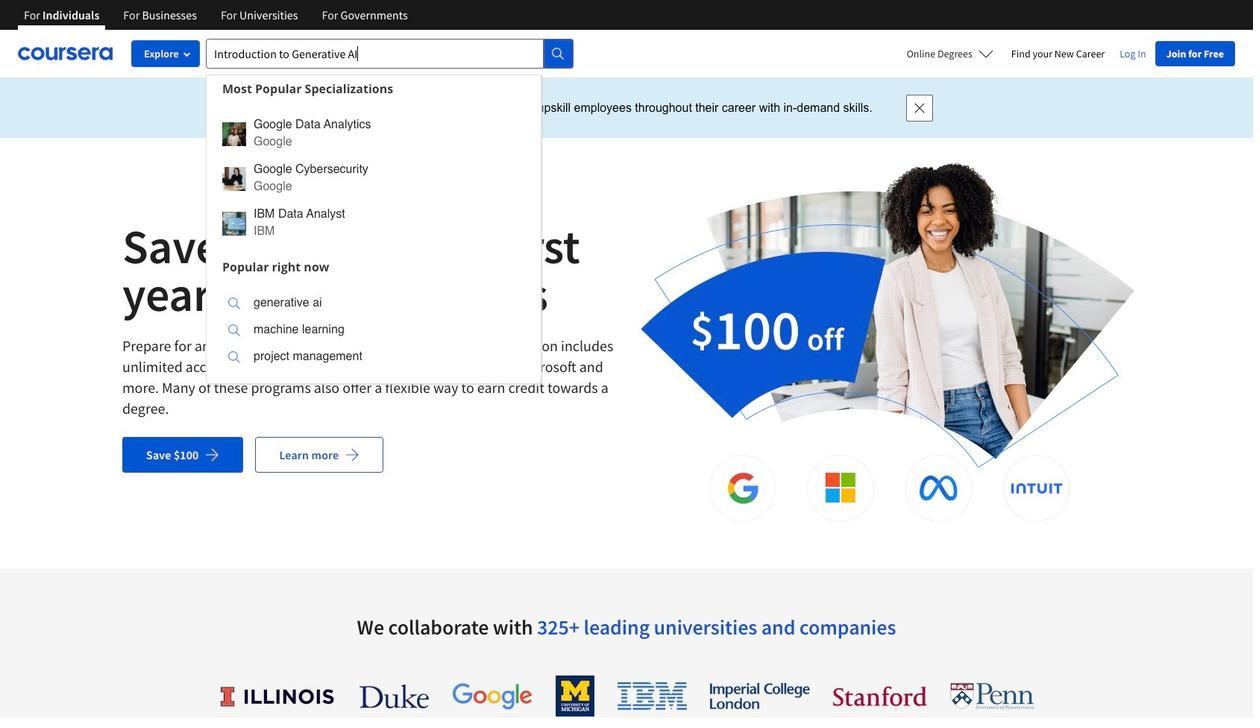 Task type: vqa. For each thing, say whether or not it's contained in the screenshot.
Banner navigation
yes



Task type: describe. For each thing, give the bounding box(es) containing it.
stanford university image
[[834, 687, 928, 707]]

What do you want to learn? text field
[[206, 39, 544, 69]]

coursera image
[[18, 42, 113, 66]]

university of illinois at urbana-champaign image
[[219, 685, 337, 709]]

banner navigation
[[12, 0, 420, 30]]

university of pennsylvania image
[[951, 683, 1034, 711]]

google image
[[452, 683, 533, 711]]

2 list box from the top
[[207, 281, 541, 384]]

1 list box from the top
[[207, 102, 541, 254]]



Task type: locate. For each thing, give the bounding box(es) containing it.
1 vertical spatial list box
[[207, 281, 541, 384]]

autocomplete results list box
[[206, 75, 542, 384]]

0 vertical spatial list box
[[207, 102, 541, 254]]

ibm image
[[618, 683, 687, 711]]

suggestion image image
[[222, 122, 246, 146], [222, 167, 246, 191], [222, 212, 246, 235], [228, 297, 240, 309], [228, 324, 240, 336], [228, 351, 240, 363]]

list box
[[207, 102, 541, 254], [207, 281, 541, 384]]

university of michigan image
[[556, 676, 595, 717]]

imperial college london image
[[711, 684, 811, 710]]

alert
[[0, 78, 1254, 138]]

None search field
[[206, 39, 574, 384]]

duke university image
[[360, 685, 429, 709]]



